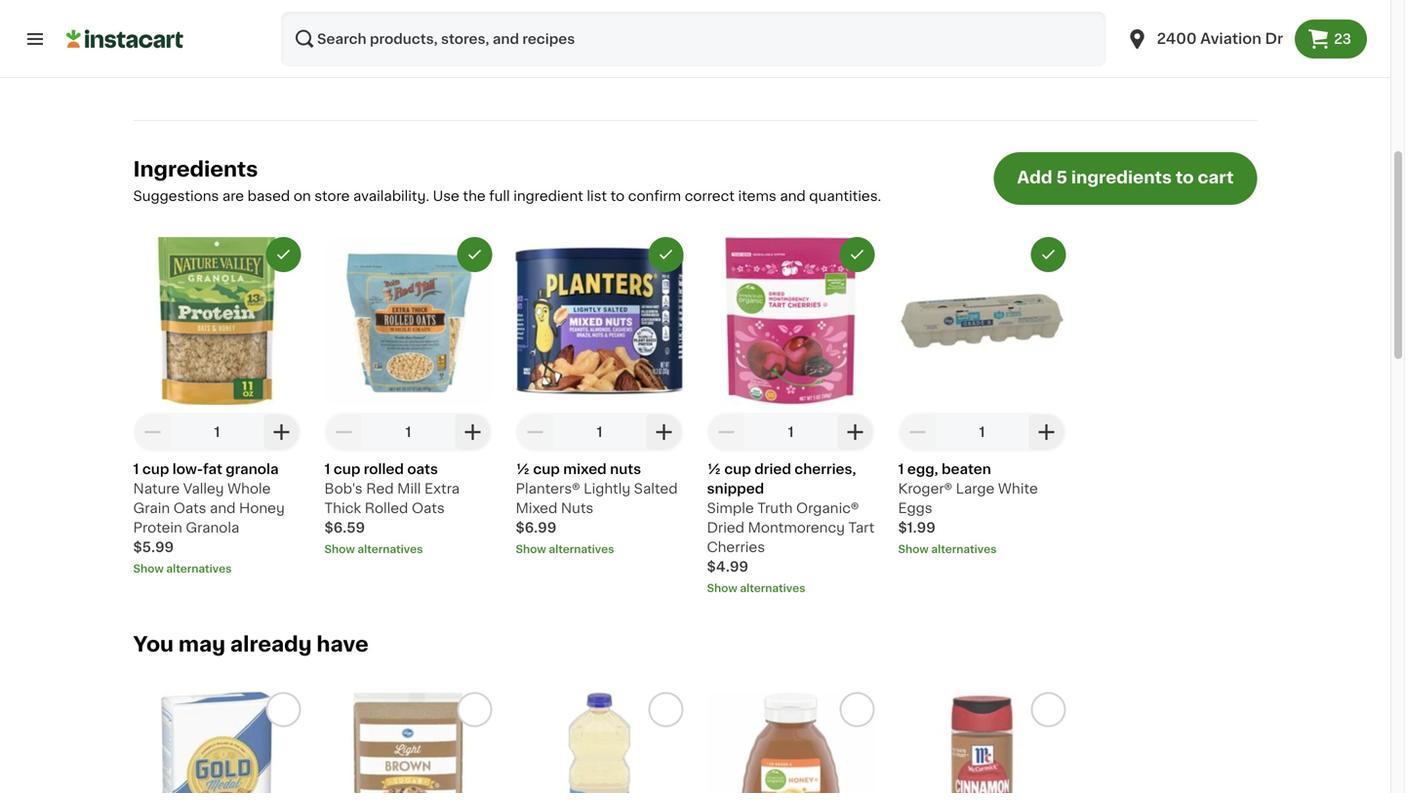 Task type: describe. For each thing, give the bounding box(es) containing it.
2400
[[1157, 32, 1197, 46]]

unselect item image for 1 cup low-fat granola
[[275, 246, 292, 263]]

red
[[366, 482, 394, 496]]

granola
[[226, 463, 279, 476]]

beaten
[[942, 463, 992, 476]]

5
[[1057, 169, 1068, 186]]

dried
[[707, 521, 745, 535]]

1 egg, beaten kroger® large white eggs $1.99 show alternatives
[[899, 463, 1038, 555]]

unselect item image for 1 egg, beaten
[[1040, 246, 1058, 263]]

show alternatives button for $6.59
[[325, 542, 492, 557]]

use
[[433, 189, 460, 203]]

decrement quantity image for ½ cup dried cherries, snipped
[[715, 421, 738, 444]]

add 5 ingredients to cart button
[[994, 152, 1258, 205]]

correct
[[685, 189, 735, 203]]

mixed
[[563, 463, 607, 476]]

dried
[[755, 463, 792, 476]]

and inside 1 cup low-fat granola nature valley whole grain oats and honey protein granola $5.99 show alternatives
[[210, 502, 236, 515]]

$6.99
[[516, 521, 557, 535]]

truth
[[758, 502, 793, 515]]

items
[[738, 189, 777, 203]]

decrement quantity image for 1 cup low-fat granola
[[141, 421, 164, 444]]

aldi link
[[906, 0, 1281, 73]]

snipped
[[707, 482, 764, 496]]

decrement quantity image for 1 cup rolled oats
[[332, 421, 356, 444]]

simple
[[707, 502, 754, 515]]

alternatives inside 1 cup rolled oats bob's red mill extra thick rolled oats $6.59 show alternatives
[[358, 544, 423, 555]]

grain
[[133, 502, 170, 515]]

½ cup dried cherries, snipped simple truth organic® dried montmorency tart cherries $4.99 show alternatives
[[707, 463, 875, 594]]

increment quantity image for 1 egg, beaten
[[1035, 421, 1059, 444]]

show alternatives button for $1.99
[[899, 542, 1066, 557]]

eggs
[[899, 502, 933, 515]]

egg,
[[908, 463, 939, 476]]

$1.99
[[899, 521, 936, 535]]

show inside '1 egg, beaten kroger® large white eggs $1.99 show alternatives'
[[899, 544, 929, 555]]

2400 aviation dr
[[1157, 32, 1284, 46]]

aldi image
[[922, 2, 961, 41]]

½ for ½ cup dried cherries, snipped
[[707, 463, 721, 476]]

unselect item image for ½ cup dried cherries, snipped
[[849, 246, 866, 263]]

based
[[248, 189, 290, 203]]

kroger image
[[150, 2, 189, 41]]

availability.
[[353, 189, 430, 203]]

add 5 ingredients to cart
[[1018, 169, 1234, 186]]

nuts
[[610, 463, 641, 476]]

1:50pm
[[281, 27, 321, 38]]

decrement quantity image for ½ cup mixed nuts
[[524, 421, 547, 444]]

white
[[998, 482, 1038, 496]]

brookshire's image
[[535, 2, 574, 41]]

cup for low-
[[142, 463, 169, 476]]

add
[[1018, 169, 1053, 186]]

1 inside 1 cup low-fat granola nature valley whole grain oats and honey protein granola $5.99 show alternatives
[[133, 463, 139, 476]]

1 up beaten on the right bottom of the page
[[980, 425, 985, 439]]

whole
[[228, 482, 271, 496]]

cup for mixed
[[533, 463, 560, 476]]

montmorency
[[748, 521, 845, 535]]

delivery by 1:50pm link
[[133, 0, 508, 73]]

nature
[[133, 482, 180, 496]]

½ for ½ cup mixed nuts
[[516, 463, 530, 476]]

granola
[[186, 521, 239, 535]]

thick
[[325, 502, 361, 515]]

brookshire's
[[590, 5, 696, 22]]

lightly
[[584, 482, 631, 496]]

2 2400 aviation dr button from the left
[[1126, 12, 1284, 66]]

low-
[[173, 463, 203, 476]]

cherries,
[[795, 463, 857, 476]]

tart
[[849, 521, 875, 535]]

decrement quantity image for 1 egg, beaten
[[906, 421, 930, 444]]

1 2400 aviation dr button from the left
[[1114, 12, 1295, 66]]

are
[[222, 189, 244, 203]]

quantities.
[[809, 189, 882, 203]]

alternatives inside ½ cup dried cherries, snipped simple truth organic® dried montmorency tart cherries $4.99 show alternatives
[[740, 583, 806, 594]]

bob's
[[325, 482, 363, 496]]

increment quantity image for 1 cup low-fat granola
[[270, 421, 293, 444]]

mixed
[[516, 502, 558, 515]]

$4.99
[[707, 560, 749, 574]]

cup for rolled
[[334, 463, 361, 476]]

the
[[463, 189, 486, 203]]

kroger®
[[899, 482, 953, 496]]



Task type: locate. For each thing, give the bounding box(es) containing it.
decrement quantity image up snipped in the bottom right of the page
[[715, 421, 738, 444]]

show alternatives button down granola
[[133, 561, 301, 577]]

show down $6.59
[[325, 544, 355, 555]]

1 unselect item image from the left
[[275, 246, 292, 263]]

unselect item image down based
[[275, 246, 292, 263]]

1 horizontal spatial unselect item image
[[1040, 246, 1058, 263]]

cup inside ½ cup mixed nuts planters® lightly salted mixed nuts $6.99 show alternatives
[[533, 463, 560, 476]]

½ up snipped in the bottom right of the page
[[707, 463, 721, 476]]

to left cart
[[1176, 169, 1194, 186]]

decrement quantity image up the bob's
[[332, 421, 356, 444]]

0 horizontal spatial unselect item image
[[466, 246, 484, 263]]

and
[[780, 189, 806, 203], [210, 502, 236, 515]]

oats down extra
[[412, 502, 445, 515]]

1 increment quantity image from the left
[[461, 421, 485, 444]]

0 horizontal spatial increment quantity image
[[270, 421, 293, 444]]

cup inside 1 cup rolled oats bob's red mill extra thick rolled oats $6.59 show alternatives
[[334, 463, 361, 476]]

alternatives down rolled
[[358, 544, 423, 555]]

extra
[[425, 482, 460, 496]]

½ up the planters®
[[516, 463, 530, 476]]

cup up the planters®
[[533, 463, 560, 476]]

cup up nature
[[142, 463, 169, 476]]

2 horizontal spatial decrement quantity image
[[906, 421, 930, 444]]

2 ½ from the left
[[707, 463, 721, 476]]

unselect item image down the
[[466, 246, 484, 263]]

cup inside ½ cup dried cherries, snipped simple truth organic® dried montmorency tart cherries $4.99 show alternatives
[[725, 463, 751, 476]]

Search field
[[281, 12, 1107, 66]]

2 increment quantity image from the left
[[844, 421, 867, 444]]

ingredients
[[1072, 169, 1172, 186]]

1 cup rolled oats bob's red mill extra thick rolled oats $6.59 show alternatives
[[325, 463, 460, 555]]

alternatives down $1.99
[[932, 544, 997, 555]]

alternatives inside ½ cup mixed nuts planters® lightly salted mixed nuts $6.99 show alternatives
[[549, 544, 614, 555]]

decrement quantity image up egg,
[[906, 421, 930, 444]]

unselect item image down 5
[[1040, 246, 1058, 263]]

delivery
[[215, 27, 261, 38]]

0 vertical spatial to
[[1176, 169, 1194, 186]]

to
[[1176, 169, 1194, 186], [611, 189, 625, 203]]

show down $4.99
[[707, 583, 738, 594]]

show inside ½ cup dried cherries, snipped simple truth organic® dried montmorency tart cherries $4.99 show alternatives
[[707, 583, 738, 594]]

½ inside ½ cup mixed nuts planters® lightly salted mixed nuts $6.99 show alternatives
[[516, 463, 530, 476]]

1 oats from the left
[[174, 502, 206, 515]]

alternatives inside 1 cup low-fat granola nature valley whole grain oats and honey protein granola $5.99 show alternatives
[[166, 564, 232, 574]]

1 ½ from the left
[[516, 463, 530, 476]]

show inside 1 cup low-fat granola nature valley whole grain oats and honey protein granola $5.99 show alternatives
[[133, 564, 164, 574]]

2 increment quantity image from the left
[[653, 421, 676, 444]]

large
[[956, 482, 995, 496]]

oats inside 1 cup rolled oats bob's red mill extra thick rolled oats $6.59 show alternatives
[[412, 502, 445, 515]]

0 horizontal spatial unselect item image
[[275, 246, 292, 263]]

ingredient
[[514, 189, 584, 203]]

oats
[[174, 502, 206, 515], [412, 502, 445, 515]]

to inside button
[[1176, 169, 1194, 186]]

23
[[1334, 32, 1352, 46]]

show alternatives button down large
[[899, 542, 1066, 557]]

$5.99
[[133, 541, 174, 554]]

1 up oats
[[406, 425, 411, 439]]

alternatives
[[358, 544, 423, 555], [549, 544, 614, 555], [932, 544, 997, 555], [166, 564, 232, 574], [740, 583, 806, 594]]

3 unselect item image from the left
[[849, 246, 866, 263]]

1 cup low-fat granola nature valley whole grain oats and honey protein granola $5.99 show alternatives
[[133, 463, 285, 574]]

1 vertical spatial to
[[611, 189, 625, 203]]

2 horizontal spatial unselect item image
[[849, 246, 866, 263]]

2 unselect item image from the left
[[657, 246, 675, 263]]

0 horizontal spatial increment quantity image
[[461, 421, 485, 444]]

show inside ½ cup mixed nuts planters® lightly salted mixed nuts $6.99 show alternatives
[[516, 544, 546, 555]]

decrement quantity image
[[524, 421, 547, 444], [715, 421, 738, 444]]

aldi
[[977, 5, 1018, 22]]

1 up nature
[[133, 463, 139, 476]]

increment quantity image up granola
[[270, 421, 293, 444]]

planters®
[[516, 482, 580, 496]]

½ cup mixed nuts planters® lightly salted mixed nuts $6.99 show alternatives
[[516, 463, 678, 555]]

2 cup from the left
[[334, 463, 361, 476]]

show alternatives button down nuts
[[516, 542, 684, 557]]

list
[[587, 189, 607, 203]]

unselect item image down quantities.
[[849, 246, 866, 263]]

½
[[516, 463, 530, 476], [707, 463, 721, 476]]

unselect item image down the confirm
[[657, 246, 675, 263]]

2 unselect item image from the left
[[1040, 246, 1058, 263]]

1 up fat
[[214, 425, 220, 439]]

cup for dried
[[725, 463, 751, 476]]

unselect item image for ½ cup mixed nuts
[[657, 246, 675, 263]]

nuts
[[561, 502, 594, 515]]

and up granola
[[210, 502, 236, 515]]

1 left egg,
[[899, 463, 904, 476]]

1
[[214, 425, 220, 439], [406, 425, 411, 439], [597, 425, 603, 439], [788, 425, 794, 439], [980, 425, 985, 439], [133, 463, 139, 476], [325, 463, 330, 476], [899, 463, 904, 476]]

oats inside 1 cup low-fat granola nature valley whole grain oats and honey protein granola $5.99 show alternatives
[[174, 502, 206, 515]]

decrement quantity image up the planters®
[[524, 421, 547, 444]]

2400 aviation dr button
[[1114, 12, 1295, 66], [1126, 12, 1284, 66]]

1 decrement quantity image from the left
[[524, 421, 547, 444]]

suggestions
[[133, 189, 219, 203]]

show down $6.99
[[516, 544, 546, 555]]

show alternatives button for $4.99
[[707, 581, 875, 596]]

2 oats from the left
[[412, 502, 445, 515]]

alternatives down nuts
[[549, 544, 614, 555]]

1 cup from the left
[[142, 463, 169, 476]]

1 horizontal spatial increment quantity image
[[844, 421, 867, 444]]

increment quantity image for 1 cup rolled oats
[[461, 421, 485, 444]]

1 horizontal spatial unselect item image
[[657, 246, 675, 263]]

1 increment quantity image from the left
[[270, 421, 293, 444]]

1 inside '1 egg, beaten kroger® large white eggs $1.99 show alternatives'
[[899, 463, 904, 476]]

3 increment quantity image from the left
[[1035, 421, 1059, 444]]

1 horizontal spatial decrement quantity image
[[332, 421, 356, 444]]

1 inside 1 cup rolled oats bob's red mill extra thick rolled oats $6.59 show alternatives
[[325, 463, 330, 476]]

0 horizontal spatial decrement quantity image
[[524, 421, 547, 444]]

cart
[[1198, 169, 1234, 186]]

1 decrement quantity image from the left
[[141, 421, 164, 444]]

1 horizontal spatial and
[[780, 189, 806, 203]]

on
[[294, 189, 311, 203]]

$6.59
[[325, 521, 365, 535]]

cup
[[142, 463, 169, 476], [334, 463, 361, 476], [533, 463, 560, 476], [725, 463, 751, 476]]

3 decrement quantity image from the left
[[906, 421, 930, 444]]

protein
[[133, 521, 182, 535]]

unselect item image
[[275, 246, 292, 263], [657, 246, 675, 263], [849, 246, 866, 263]]

salted
[[634, 482, 678, 496]]

0 horizontal spatial and
[[210, 502, 236, 515]]

None search field
[[281, 12, 1107, 66]]

cup up the bob's
[[334, 463, 361, 476]]

decrement quantity image
[[141, 421, 164, 444], [332, 421, 356, 444], [906, 421, 930, 444]]

oats down valley
[[174, 502, 206, 515]]

oats
[[407, 463, 438, 476]]

0 vertical spatial and
[[780, 189, 806, 203]]

3 cup from the left
[[533, 463, 560, 476]]

confirm
[[628, 189, 681, 203]]

2 decrement quantity image from the left
[[332, 421, 356, 444]]

1 horizontal spatial oats
[[412, 502, 445, 515]]

½ inside ½ cup dried cherries, snipped simple truth organic® dried montmorency tart cherries $4.99 show alternatives
[[707, 463, 721, 476]]

unselect item image for 1 cup rolled oats
[[466, 246, 484, 263]]

honey
[[239, 502, 285, 515]]

show alternatives button for $5.99
[[133, 561, 301, 577]]

alternatives down granola
[[166, 564, 232, 574]]

show down $1.99
[[899, 544, 929, 555]]

23 button
[[1295, 20, 1368, 59]]

suggestions are based on store availability. use the full ingredient list to confirm correct items and quantities.
[[133, 189, 882, 203]]

valley
[[183, 482, 224, 496]]

show inside 1 cup rolled oats bob's red mill extra thick rolled oats $6.59 show alternatives
[[325, 544, 355, 555]]

2 decrement quantity image from the left
[[715, 421, 738, 444]]

2 horizontal spatial increment quantity image
[[1035, 421, 1059, 444]]

0 horizontal spatial oats
[[174, 502, 206, 515]]

alternatives down $4.99
[[740, 583, 806, 594]]

delivery by 1:50pm
[[215, 27, 321, 38]]

1 horizontal spatial ½
[[707, 463, 721, 476]]

increment quantity image up salted
[[653, 421, 676, 444]]

1 up the bob's
[[325, 463, 330, 476]]

and right items
[[780, 189, 806, 203]]

product group
[[133, 237, 301, 577], [325, 237, 492, 557], [516, 237, 684, 557], [707, 237, 875, 596], [899, 237, 1066, 557], [133, 693, 301, 794], [325, 693, 492, 794], [516, 693, 684, 794], [707, 693, 875, 794], [899, 693, 1066, 794]]

0 horizontal spatial decrement quantity image
[[141, 421, 164, 444]]

increment quantity image
[[270, 421, 293, 444], [653, 421, 676, 444]]

dr
[[1266, 32, 1284, 46]]

cup inside 1 cup low-fat granola nature valley whole grain oats and honey protein granola $5.99 show alternatives
[[142, 463, 169, 476]]

1 up mixed
[[597, 425, 603, 439]]

full
[[489, 189, 510, 203]]

instacart logo image
[[66, 27, 184, 51]]

unselect item image
[[466, 246, 484, 263], [1040, 246, 1058, 263]]

1 horizontal spatial increment quantity image
[[653, 421, 676, 444]]

increment quantity image for ½ cup dried cherries, snipped
[[844, 421, 867, 444]]

mill
[[397, 482, 421, 496]]

aviation
[[1201, 32, 1262, 46]]

show
[[325, 544, 355, 555], [516, 544, 546, 555], [899, 544, 929, 555], [133, 564, 164, 574], [707, 583, 738, 594]]

by
[[264, 27, 278, 38]]

1 unselect item image from the left
[[466, 246, 484, 263]]

4 cup from the left
[[725, 463, 751, 476]]

1 horizontal spatial to
[[1176, 169, 1194, 186]]

rolled
[[365, 502, 408, 515]]

increment quantity image
[[461, 421, 485, 444], [844, 421, 867, 444], [1035, 421, 1059, 444]]

to right list
[[611, 189, 625, 203]]

alternatives inside '1 egg, beaten kroger® large white eggs $1.99 show alternatives'
[[932, 544, 997, 555]]

0 horizontal spatial to
[[611, 189, 625, 203]]

show alternatives button for $6.99
[[516, 542, 684, 557]]

rolled
[[364, 463, 404, 476]]

increment quantity image for ½ cup mixed nuts
[[653, 421, 676, 444]]

show down "$5.99"
[[133, 564, 164, 574]]

show alternatives button down rolled
[[325, 542, 492, 557]]

brookshire's link
[[520, 0, 895, 73]]

organic®
[[797, 502, 859, 515]]

decrement quantity image up nature
[[141, 421, 164, 444]]

store
[[315, 189, 350, 203]]

1 vertical spatial and
[[210, 502, 236, 515]]

0 horizontal spatial ½
[[516, 463, 530, 476]]

fat
[[203, 463, 222, 476]]

1 up "dried"
[[788, 425, 794, 439]]

cup up snipped in the bottom right of the page
[[725, 463, 751, 476]]

show alternatives button down montmorency at the bottom right
[[707, 581, 875, 596]]

1 horizontal spatial decrement quantity image
[[715, 421, 738, 444]]

show alternatives button
[[325, 542, 492, 557], [516, 542, 684, 557], [899, 542, 1066, 557], [133, 561, 301, 577], [707, 581, 875, 596]]

cherries
[[707, 541, 765, 554]]



Task type: vqa. For each thing, say whether or not it's contained in the screenshot.
staples image
no



